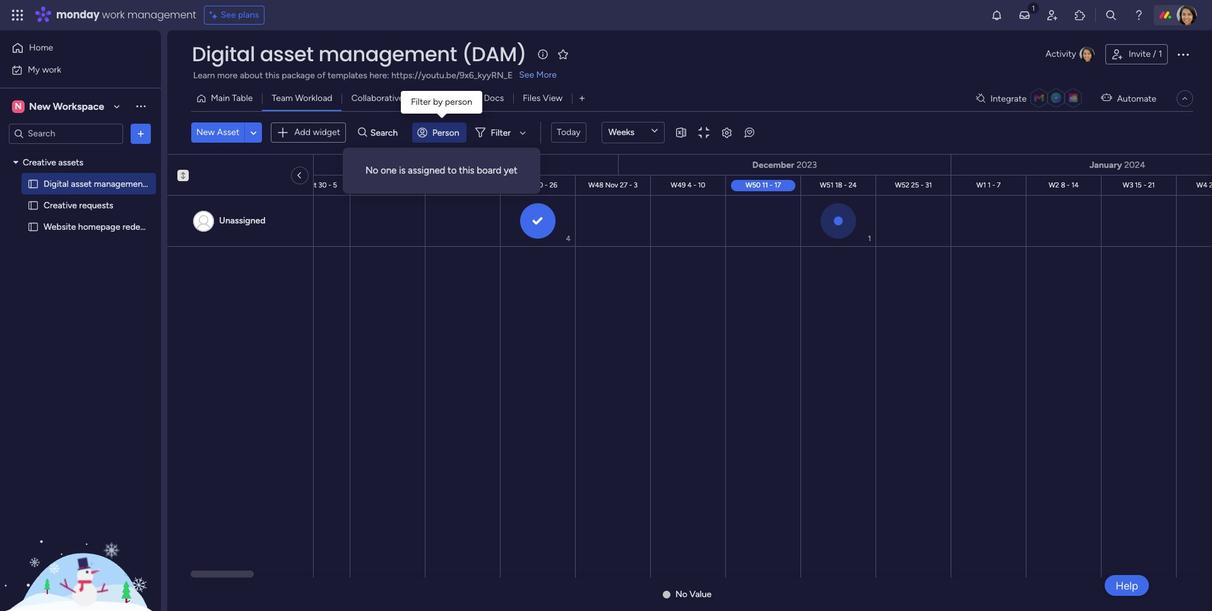 Task type: locate. For each thing, give the bounding box(es) containing it.
public board image up public board icon
[[27, 178, 39, 190]]

2023 up 19
[[470, 160, 490, 170]]

person
[[433, 127, 460, 138]]

filter left by
[[411, 97, 431, 107]]

- for w45   6 - 12
[[393, 181, 396, 189]]

- left the 3
[[630, 181, 633, 189]]

team workload
[[272, 93, 333, 104]]

w47   20 - 26
[[519, 181, 558, 189]]

0 horizontal spatial (dam)
[[148, 178, 174, 189]]

work for my
[[42, 64, 61, 75]]

requests
[[79, 200, 113, 211]]

1 horizontal spatial filter
[[491, 127, 511, 138]]

0 horizontal spatial 2023
[[470, 160, 490, 170]]

collapse board header image
[[1181, 93, 1191, 104]]

no up w45
[[366, 165, 379, 176]]

no one is assigned to this board yet
[[366, 165, 518, 176]]

new inside button
[[196, 127, 215, 138]]

view
[[543, 93, 563, 104]]

Search field
[[367, 124, 405, 142]]

0 vertical spatial management
[[127, 8, 196, 22]]

0 horizontal spatial digital
[[44, 178, 69, 189]]

november 2023
[[425, 160, 490, 170]]

- left 5
[[329, 181, 332, 189]]

w51   18 - 24
[[820, 181, 857, 189]]

(dam)
[[462, 40, 527, 68], [148, 178, 174, 189]]

27
[[620, 181, 628, 189]]

2 2023 from the left
[[797, 160, 818, 170]]

digital asset management (dam) up requests
[[44, 178, 174, 189]]

1 vertical spatial no
[[676, 589, 688, 600]]

my
[[28, 64, 40, 75]]

2 vertical spatial 1
[[869, 234, 872, 243]]

december
[[753, 160, 795, 170]]

no
[[366, 165, 379, 176], [676, 589, 688, 600]]

work
[[102, 8, 125, 22], [42, 64, 61, 75]]

filter inside popup button
[[491, 127, 511, 138]]

2024
[[1125, 160, 1146, 170]]

new
[[29, 100, 50, 112], [196, 127, 215, 138]]

collaborative whiteboard online docs
[[352, 93, 504, 104]]

w3   15 - 21
[[1124, 181, 1156, 189]]

9 - from the left
[[845, 181, 847, 189]]

1 horizontal spatial 2023
[[797, 160, 818, 170]]

work right monday
[[102, 8, 125, 22]]

1 horizontal spatial work
[[102, 8, 125, 22]]

option inside list box
[[0, 151, 161, 154]]

public board image for digital asset management (dam)
[[27, 178, 39, 190]]

public board image for website homepage redesign
[[27, 221, 39, 233]]

- left the 21
[[1144, 181, 1147, 189]]

lottie animation image
[[0, 484, 161, 612]]

0 vertical spatial digital
[[192, 40, 255, 68]]

see left more
[[519, 69, 535, 80]]

17
[[775, 181, 782, 189]]

w50
[[746, 181, 761, 189]]

13 - from the left
[[1144, 181, 1147, 189]]

work inside button
[[42, 64, 61, 75]]

w1   1 - 7
[[977, 181, 1001, 189]]

w49
[[671, 181, 686, 189]]

0 vertical spatial 4
[[688, 181, 692, 189]]

5 - from the left
[[545, 181, 548, 189]]

- right 13 on the top of page
[[470, 181, 473, 189]]

26
[[550, 181, 558, 189]]

dapulse integrations image
[[977, 94, 986, 103]]

search everything image
[[1106, 9, 1118, 21]]

person button
[[412, 123, 467, 143]]

workspace options image
[[135, 100, 147, 113]]

25
[[912, 181, 920, 189]]

no for no value
[[676, 589, 688, 600]]

1 vertical spatial digital asset management (dam)
[[44, 178, 174, 189]]

new workspace
[[29, 100, 104, 112]]

workload
[[295, 93, 333, 104]]

1 2023 from the left
[[470, 160, 490, 170]]

7 - from the left
[[694, 181, 697, 189]]

asset up "creative requests"
[[71, 178, 92, 189]]

18
[[836, 181, 843, 189]]

15
[[1136, 181, 1143, 189]]

december 2023
[[753, 160, 818, 170]]

10
[[699, 181, 706, 189]]

0 vertical spatial asset
[[260, 40, 314, 68]]

8 - from the left
[[770, 181, 773, 189]]

w42
[[144, 181, 158, 189]]

arrow down image
[[516, 125, 531, 140]]

0 horizontal spatial 4
[[566, 234, 571, 243]]

w44
[[288, 181, 303, 189]]

0 vertical spatial new
[[29, 100, 50, 112]]

2 vertical spatial management
[[94, 178, 146, 189]]

- right the "6"
[[393, 181, 396, 189]]

0 vertical spatial see
[[221, 9, 236, 20]]

(dam) inside list box
[[148, 178, 174, 189]]

digital asset management (dam)
[[192, 40, 527, 68], [44, 178, 174, 189]]

public board image
[[27, 178, 39, 190], [27, 221, 39, 233]]

1 vertical spatial see
[[519, 69, 535, 80]]

no value
[[676, 589, 712, 600]]

this right about
[[265, 70, 280, 81]]

1 vertical spatial creative
[[44, 200, 77, 211]]

my work
[[28, 64, 61, 75]]

w2   8 - 14
[[1049, 181, 1079, 189]]

- right 11
[[770, 181, 773, 189]]

management
[[127, 8, 196, 22], [319, 40, 457, 68], [94, 178, 146, 189]]

angle down image
[[251, 128, 257, 137]]

2023 for november 2023
[[470, 160, 490, 170]]

add view image
[[580, 94, 585, 103]]

- right 18
[[845, 181, 847, 189]]

3 - from the left
[[393, 181, 396, 189]]

1 vertical spatial 4
[[566, 234, 571, 243]]

table
[[232, 93, 253, 104]]

Digital asset management (DAM) field
[[189, 40, 530, 68]]

1 vertical spatial digital
[[44, 178, 69, 189]]

1 horizontal spatial see
[[519, 69, 535, 80]]

0 vertical spatial work
[[102, 8, 125, 22]]

0 horizontal spatial see
[[221, 9, 236, 20]]

1 vertical spatial new
[[196, 127, 215, 138]]

digital
[[192, 40, 255, 68], [44, 178, 69, 189]]

oct
[[305, 181, 317, 189]]

- for w3   15 - 21
[[1144, 181, 1147, 189]]

- for w47   20 - 26
[[545, 181, 548, 189]]

0 vertical spatial filter
[[411, 97, 431, 107]]

see more link
[[518, 69, 558, 81]]

work right my at the left top
[[42, 64, 61, 75]]

1
[[1159, 49, 1163, 59], [988, 181, 991, 189], [869, 234, 872, 243]]

filter for filter
[[491, 127, 511, 138]]

list box
[[0, 149, 174, 408]]

help
[[1116, 580, 1139, 592]]

monday
[[56, 8, 100, 22]]

0 horizontal spatial 1
[[869, 234, 872, 243]]

1 vertical spatial filter
[[491, 127, 511, 138]]

lottie animation element
[[0, 484, 161, 612]]

1 horizontal spatial no
[[676, 589, 688, 600]]

1 horizontal spatial new
[[196, 127, 215, 138]]

new left asset
[[196, 127, 215, 138]]

Search in workspace field
[[27, 126, 105, 141]]

work for monday
[[102, 8, 125, 22]]

- for w1   1 - 7
[[993, 181, 996, 189]]

main
[[211, 93, 230, 104]]

13
[[461, 181, 468, 189]]

no left value
[[676, 589, 688, 600]]

website
[[44, 221, 76, 232]]

- for w50   11 - 17
[[770, 181, 773, 189]]

1 inside button
[[1159, 49, 1163, 59]]

w3
[[1124, 181, 1134, 189]]

0 horizontal spatial work
[[42, 64, 61, 75]]

3
[[634, 181, 638, 189]]

1 vertical spatial work
[[42, 64, 61, 75]]

more
[[537, 69, 557, 80]]

new right n
[[29, 100, 50, 112]]

creative for creative assets
[[23, 157, 56, 168]]

filter left arrow down "image"
[[491, 127, 511, 138]]

files view button
[[514, 88, 572, 109]]

caret down image
[[13, 158, 18, 167]]

creative
[[23, 157, 56, 168], [44, 200, 77, 211]]

digital down creative assets
[[44, 178, 69, 189]]

2023 right december
[[797, 160, 818, 170]]

-
[[169, 181, 172, 189], [329, 181, 332, 189], [393, 181, 396, 189], [470, 181, 473, 189], [545, 181, 548, 189], [630, 181, 633, 189], [694, 181, 697, 189], [770, 181, 773, 189], [845, 181, 847, 189], [921, 181, 924, 189], [993, 181, 996, 189], [1068, 181, 1071, 189], [1144, 181, 1147, 189]]

- left 31
[[921, 181, 924, 189]]

- left 10
[[694, 181, 697, 189]]

0 vertical spatial no
[[366, 165, 379, 176]]

2 horizontal spatial 1
[[1159, 49, 1163, 59]]

w45   6 - 12
[[371, 181, 405, 189]]

new inside workspace selection element
[[29, 100, 50, 112]]

one
[[381, 165, 397, 176]]

public board image down public board icon
[[27, 221, 39, 233]]

new for new asset
[[196, 127, 215, 138]]

1 vertical spatial public board image
[[27, 221, 39, 233]]

1 public board image from the top
[[27, 178, 39, 190]]

assigned
[[408, 165, 446, 176]]

team workload button
[[262, 88, 342, 109]]

1 vertical spatial asset
[[71, 178, 92, 189]]

1 horizontal spatial asset
[[260, 40, 314, 68]]

january 2024
[[1090, 160, 1146, 170]]

0 horizontal spatial this
[[265, 70, 280, 81]]

select product image
[[11, 9, 24, 21]]

30
[[319, 181, 327, 189]]

v2 search image
[[358, 126, 367, 140]]

autopilot image
[[1102, 90, 1113, 106]]

1 - from the left
[[169, 181, 172, 189]]

12 - from the left
[[1068, 181, 1071, 189]]

1 horizontal spatial this
[[459, 165, 475, 176]]

this right to
[[459, 165, 475, 176]]

creative right caret down "icon"
[[23, 157, 56, 168]]

0 vertical spatial public board image
[[27, 178, 39, 190]]

see left plans
[[221, 9, 236, 20]]

new asset
[[196, 127, 240, 138]]

this
[[265, 70, 280, 81], [459, 165, 475, 176]]

1 vertical spatial this
[[459, 165, 475, 176]]

11 - from the left
[[993, 181, 996, 189]]

31
[[926, 181, 933, 189]]

10 - from the left
[[921, 181, 924, 189]]

add
[[294, 127, 311, 138]]

my work button
[[8, 60, 136, 80]]

board
[[477, 165, 502, 176]]

0 vertical spatial creative
[[23, 157, 56, 168]]

collaborative
[[352, 93, 404, 104]]

- for w46   13 - 19
[[470, 181, 473, 189]]

0 vertical spatial digital asset management (dam)
[[192, 40, 527, 68]]

filter button
[[471, 123, 531, 143]]

0 horizontal spatial no
[[366, 165, 379, 176]]

files view
[[523, 93, 563, 104]]

4 - from the left
[[470, 181, 473, 189]]

options image
[[135, 127, 147, 140]]

asset inside list box
[[71, 178, 92, 189]]

1 vertical spatial management
[[319, 40, 457, 68]]

digital asset management (dam) up templates
[[192, 40, 527, 68]]

0 vertical spatial this
[[265, 70, 280, 81]]

w47
[[519, 181, 533, 189]]

19
[[474, 181, 481, 189]]

2 public board image from the top
[[27, 221, 39, 233]]

2
[[1210, 181, 1213, 189]]

2023
[[470, 160, 490, 170], [797, 160, 818, 170]]

0 vertical spatial 1
[[1159, 49, 1163, 59]]

files
[[523, 93, 541, 104]]

- for w49   4 - 10
[[694, 181, 697, 189]]

1 horizontal spatial 1
[[988, 181, 991, 189]]

digital up more
[[192, 40, 255, 68]]

option
[[0, 151, 161, 154]]

- left '7'
[[993, 181, 996, 189]]

- left 26 at the left top of page
[[545, 181, 548, 189]]

creative up website at the top of page
[[44, 200, 77, 211]]

- right 16
[[169, 181, 172, 189]]

0 horizontal spatial new
[[29, 100, 50, 112]]

0 vertical spatial (dam)
[[462, 40, 527, 68]]

0 horizontal spatial filter
[[411, 97, 431, 107]]

workspace
[[53, 100, 104, 112]]

asset up package
[[260, 40, 314, 68]]

0 horizontal spatial asset
[[71, 178, 92, 189]]

main table button
[[191, 88, 262, 109]]

14
[[1072, 181, 1079, 189]]

21
[[1149, 181, 1156, 189]]

1 vertical spatial (dam)
[[148, 178, 174, 189]]

- right 8
[[1068, 181, 1071, 189]]

/
[[1154, 49, 1157, 59]]



Task type: vqa. For each thing, say whether or not it's contained in the screenshot.
angle down icon
yes



Task type: describe. For each thing, give the bounding box(es) containing it.
w1
[[977, 181, 987, 189]]

v2 collapse down image
[[178, 170, 189, 178]]

automate
[[1118, 93, 1157, 104]]

apps image
[[1075, 9, 1087, 21]]

is
[[399, 165, 406, 176]]

creative assets
[[23, 157, 83, 168]]

plans
[[238, 9, 259, 20]]

about
[[240, 70, 263, 81]]

1 image
[[1028, 1, 1040, 15]]

show board description image
[[536, 48, 551, 61]]

1 horizontal spatial digital asset management (dam)
[[192, 40, 527, 68]]

collaborative whiteboard button
[[342, 88, 453, 109]]

- for w52   25 - 31
[[921, 181, 924, 189]]

main table
[[211, 93, 253, 104]]

w42   16 - 22
[[144, 181, 181, 189]]

workspace selection element
[[12, 99, 106, 114]]

see plans
[[221, 9, 259, 20]]

1 vertical spatial 1
[[988, 181, 991, 189]]

24
[[849, 181, 857, 189]]

5
[[333, 181, 337, 189]]

12
[[398, 181, 405, 189]]

20
[[535, 181, 544, 189]]

james peterson image
[[1178, 5, 1198, 25]]

docs
[[484, 93, 504, 104]]

by
[[433, 97, 443, 107]]

notifications image
[[991, 9, 1004, 21]]

january
[[1090, 160, 1123, 170]]

digital inside list box
[[44, 178, 69, 189]]

2023 for december 2023
[[797, 160, 818, 170]]

- for w2   8 - 14
[[1068, 181, 1071, 189]]

workspace image
[[12, 99, 25, 113]]

11
[[763, 181, 769, 189]]

w48
[[589, 181, 604, 189]]

16
[[160, 181, 167, 189]]

1 horizontal spatial (dam)
[[462, 40, 527, 68]]

today button
[[552, 123, 587, 143]]

new for new workspace
[[29, 100, 50, 112]]

today
[[557, 127, 581, 138]]

to
[[448, 165, 457, 176]]

here:
[[370, 70, 390, 81]]

invite members image
[[1047, 9, 1059, 21]]

https://youtu.be/9x6_kyyrn_e
[[392, 70, 513, 81]]

no for no one is assigned to this board yet
[[366, 165, 379, 176]]

public board image
[[27, 199, 39, 211]]

assets
[[58, 157, 83, 168]]

learn
[[193, 70, 215, 81]]

w50   11 - 17
[[746, 181, 782, 189]]

invite / 1
[[1129, 49, 1163, 59]]

value
[[690, 589, 712, 600]]

filter for filter by person
[[411, 97, 431, 107]]

w46   13 - 19
[[445, 181, 481, 189]]

w4   2
[[1197, 181, 1213, 189]]

add to favorites image
[[557, 48, 570, 60]]

more
[[217, 70, 238, 81]]

8
[[1062, 181, 1066, 189]]

team
[[272, 93, 293, 104]]

v2 v sign image
[[533, 215, 543, 231]]

creative for creative requests
[[44, 200, 77, 211]]

add widget button
[[271, 122, 346, 143]]

invite
[[1129, 49, 1152, 59]]

whiteboard
[[406, 93, 453, 104]]

monday work management
[[56, 8, 196, 22]]

help button
[[1106, 576, 1150, 596]]

options image
[[1176, 47, 1191, 62]]

redesign
[[123, 221, 157, 232]]

- for w42   16 - 22
[[169, 181, 172, 189]]

weeks
[[609, 127, 635, 138]]

learn more about this package of templates here: https://youtu.be/9x6_kyyrn_e see more
[[193, 69, 557, 81]]

filter by person
[[411, 97, 472, 107]]

home button
[[8, 38, 136, 58]]

see inside learn more about this package of templates here: https://youtu.be/9x6_kyyrn_e see more
[[519, 69, 535, 80]]

1 horizontal spatial 4
[[688, 181, 692, 189]]

help image
[[1133, 9, 1146, 21]]

widget
[[313, 127, 340, 138]]

2 - from the left
[[329, 181, 332, 189]]

see plans button
[[204, 6, 265, 25]]

0 horizontal spatial digital asset management (dam)
[[44, 178, 174, 189]]

inbox image
[[1019, 9, 1032, 21]]

w45
[[371, 181, 386, 189]]

see inside button
[[221, 9, 236, 20]]

management inside list box
[[94, 178, 146, 189]]

this inside learn more about this package of templates here: https://youtu.be/9x6_kyyrn_e see more
[[265, 70, 280, 81]]

website homepage redesign
[[44, 221, 157, 232]]

list box containing creative assets
[[0, 149, 174, 408]]

package
[[282, 70, 315, 81]]

w4
[[1197, 181, 1208, 189]]

- for w51   18 - 24
[[845, 181, 847, 189]]

asset
[[217, 127, 240, 138]]

7
[[998, 181, 1001, 189]]

of
[[317, 70, 326, 81]]

yet
[[504, 165, 518, 176]]

w2
[[1049, 181, 1060, 189]]

1 horizontal spatial digital
[[192, 40, 255, 68]]

v2 collapse up image
[[178, 170, 189, 178]]

activity
[[1046, 49, 1077, 59]]

angle right image
[[299, 170, 301, 181]]

homepage
[[78, 221, 120, 232]]

november
[[425, 160, 468, 170]]

6 - from the left
[[630, 181, 633, 189]]

online
[[456, 93, 482, 104]]

invite / 1 button
[[1106, 44, 1169, 64]]

unassigned
[[219, 215, 266, 226]]

w44   oct 30 - 5
[[288, 181, 337, 189]]



